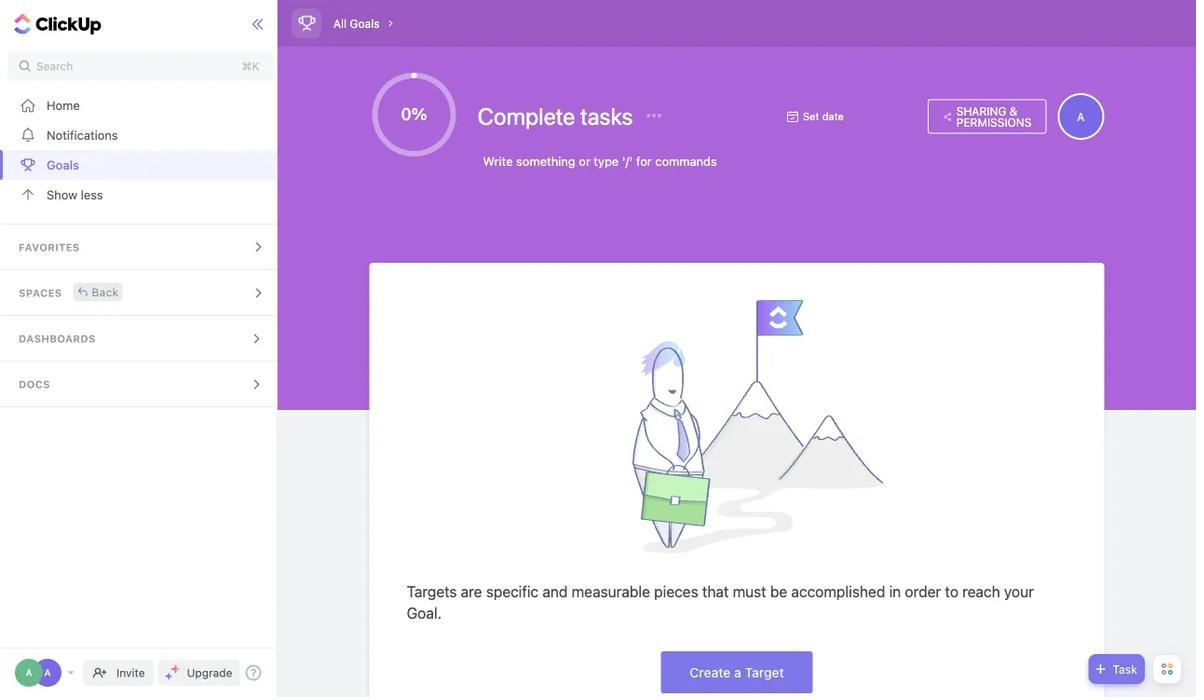 Task type: vqa. For each thing, say whether or not it's contained in the screenshot.
your
yes



Task type: locate. For each thing, give the bounding box(es) containing it.
reach
[[963, 583, 1001, 601]]

create a target
[[690, 664, 784, 680]]

date
[[822, 110, 844, 123]]

2 horizontal spatial a
[[1078, 110, 1085, 123]]

goals
[[47, 158, 79, 172]]

in
[[889, 583, 901, 601]]

show less
[[47, 188, 103, 202]]

sparkle svg 1 image
[[171, 664, 180, 674]]

complete tasks
[[478, 103, 638, 130]]

set
[[803, 110, 820, 123]]

pieces
[[654, 583, 699, 601]]

all goals
[[334, 17, 380, 30]]

0 horizontal spatial a
[[26, 667, 32, 678]]

⌘k
[[242, 60, 259, 73]]

a button
[[1058, 93, 1105, 140]]

to
[[945, 583, 959, 601]]

upgrade link
[[158, 660, 240, 686]]

permissions
[[957, 116, 1032, 129]]

back
[[92, 286, 119, 299]]

measurable
[[572, 583, 650, 601]]

targets are specific and measurable pieces that must be accomplished in order to reach your goal.
[[407, 583, 1034, 621]]

tasks
[[580, 103, 633, 130]]

favorites
[[19, 241, 80, 253]]

home
[[47, 98, 80, 112]]

a inside dropdown button
[[1078, 110, 1085, 123]]

sidebar navigation
[[0, 0, 282, 697]]

upgrade
[[187, 666, 232, 679]]

notifications link
[[0, 120, 282, 150]]

a
[[1078, 110, 1085, 123], [26, 667, 32, 678], [44, 667, 51, 678]]

order
[[905, 583, 941, 601]]

invite
[[116, 666, 145, 679]]

back link
[[73, 283, 122, 301]]

specific
[[486, 583, 539, 601]]

show
[[47, 188, 77, 202]]



Task type: describe. For each thing, give the bounding box(es) containing it.
spaces
[[19, 287, 62, 299]]

favorites button
[[0, 225, 282, 269]]

less
[[81, 188, 103, 202]]

complete
[[478, 103, 575, 130]]

task
[[1113, 663, 1138, 676]]

sharing
[[957, 105, 1007, 118]]

are
[[461, 583, 482, 601]]

1 horizontal spatial a
[[44, 667, 51, 678]]

accomplished
[[792, 583, 886, 601]]

notifications
[[47, 128, 118, 142]]

goal.
[[407, 604, 442, 621]]

home link
[[0, 90, 282, 120]]

must
[[733, 583, 767, 601]]

that
[[702, 583, 729, 601]]

&
[[1010, 105, 1018, 118]]

and
[[543, 583, 568, 601]]

docs
[[19, 378, 50, 390]]

sparkle svg 2 image
[[165, 673, 172, 680]]

dashboards
[[19, 333, 96, 345]]

sharing & permissions
[[957, 105, 1032, 129]]

targets
[[407, 583, 457, 601]]

set date
[[803, 110, 844, 123]]

set date button
[[777, 105, 919, 128]]

search
[[36, 60, 73, 73]]

be
[[771, 583, 788, 601]]

your
[[1004, 583, 1034, 601]]

all goals link
[[329, 11, 384, 35]]

goals link
[[0, 150, 282, 180]]



